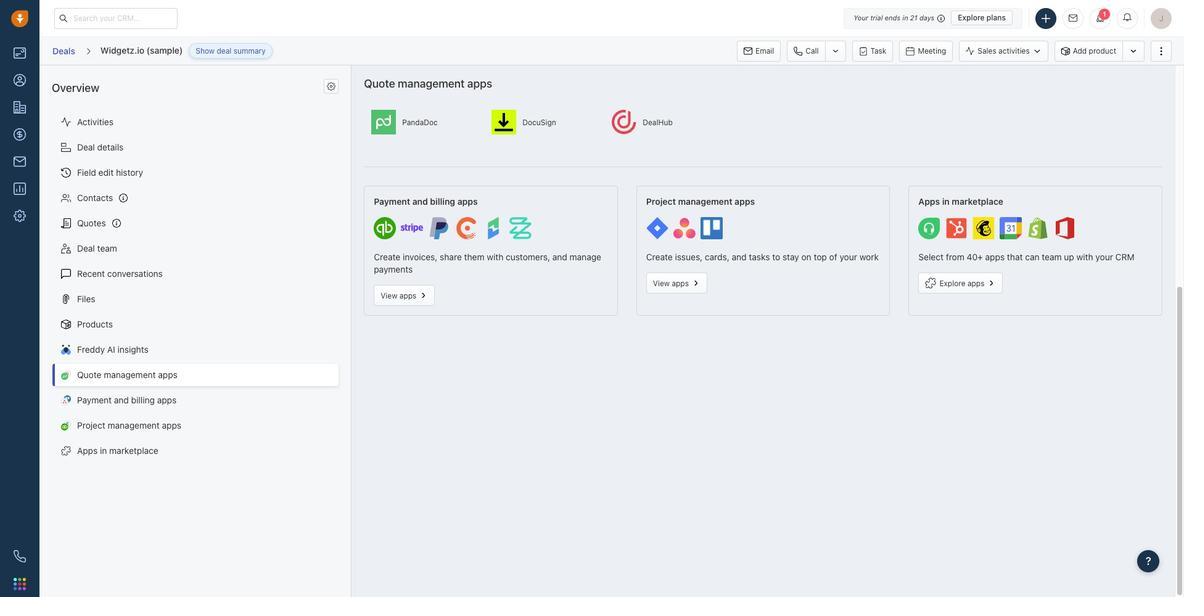 Task type: vqa. For each thing, say whether or not it's contained in the screenshot.
and in Create invoices, share them with customers, and manage payments
yes



Task type: locate. For each thing, give the bounding box(es) containing it.
marketplace
[[952, 196, 1004, 207], [109, 446, 158, 456]]

0 horizontal spatial view
[[381, 291, 398, 300]]

explore inside explore apps button
[[940, 279, 966, 288]]

1 horizontal spatial your
[[1096, 252, 1114, 262]]

view apps down payments
[[381, 291, 417, 300]]

view apps button for invoices,
[[374, 285, 435, 306]]

0 horizontal spatial team
[[97, 243, 117, 254]]

1 deal from the top
[[77, 142, 95, 153]]

payments
[[374, 264, 413, 275]]

0 vertical spatial apps
[[919, 196, 940, 207]]

1 vertical spatial quote management apps
[[77, 370, 178, 380]]

apps in marketplace
[[919, 196, 1004, 207], [77, 446, 158, 456]]

deal
[[217, 46, 232, 55]]

Search your CRM... text field
[[54, 8, 178, 29]]

and inside create invoices, share them with customers, and manage payments
[[553, 252, 567, 262]]

0 horizontal spatial quote
[[77, 370, 101, 380]]

project
[[646, 196, 676, 207], [77, 420, 105, 431]]

team up recent conversations
[[97, 243, 117, 254]]

quote management apps up pandadoc
[[364, 77, 492, 90]]

create
[[374, 252, 401, 262], [646, 252, 673, 262]]

deal for deal team
[[77, 243, 95, 254]]

1 vertical spatial marketplace
[[109, 446, 158, 456]]

0 vertical spatial apps in marketplace
[[919, 196, 1004, 207]]

with inside create invoices, share them with customers, and manage payments
[[487, 252, 504, 262]]

0 horizontal spatial with
[[487, 252, 504, 262]]

quote management apps down the insights
[[77, 370, 178, 380]]

2 create from the left
[[646, 252, 673, 262]]

deals link
[[52, 41, 76, 61]]

0 horizontal spatial apps in marketplace
[[77, 446, 158, 456]]

edit
[[98, 167, 114, 178]]

sales
[[978, 46, 997, 55]]

1 vertical spatial explore
[[940, 279, 966, 288]]

project management apps
[[646, 196, 755, 207], [77, 420, 181, 431]]

0 vertical spatial quote
[[364, 77, 395, 90]]

2 vertical spatial in
[[100, 446, 107, 456]]

create inside create invoices, share them with customers, and manage payments
[[374, 252, 401, 262]]

1 horizontal spatial payment and billing apps
[[374, 196, 478, 207]]

share
[[440, 252, 462, 262]]

1 vertical spatial billing
[[131, 395, 155, 406]]

view apps down issues,
[[653, 279, 689, 288]]

1 with from the left
[[487, 252, 504, 262]]

billing down the insights
[[131, 395, 155, 406]]

1 vertical spatial payment and billing apps
[[77, 395, 177, 406]]

0 vertical spatial billing
[[430, 196, 455, 207]]

create up payments
[[374, 252, 401, 262]]

0 horizontal spatial project management apps
[[77, 420, 181, 431]]

sales activities
[[978, 46, 1030, 55]]

explore down from
[[940, 279, 966, 288]]

2 with from the left
[[1077, 252, 1094, 262]]

explore for explore plans
[[958, 13, 985, 22]]

team
[[97, 243, 117, 254], [1042, 252, 1062, 262]]

payment
[[374, 196, 410, 207], [77, 395, 112, 406]]

them
[[464, 252, 485, 262]]

view apps
[[653, 279, 689, 288], [381, 291, 417, 300]]

files
[[77, 294, 95, 304]]

0 horizontal spatial in
[[100, 446, 107, 456]]

0 vertical spatial deal
[[77, 142, 95, 153]]

payment and billing apps up 'invoices,'
[[374, 196, 478, 207]]

1 horizontal spatial create
[[646, 252, 673, 262]]

your trial ends in 21 days
[[854, 14, 935, 22]]

2 your from the left
[[1096, 252, 1114, 262]]

with
[[487, 252, 504, 262], [1077, 252, 1094, 262]]

1 vertical spatial project
[[77, 420, 105, 431]]

explore plans
[[958, 13, 1006, 22]]

0 horizontal spatial view apps button
[[374, 285, 435, 306]]

0 horizontal spatial create
[[374, 252, 401, 262]]

1 horizontal spatial view apps
[[653, 279, 689, 288]]

1 vertical spatial quote
[[77, 370, 101, 380]]

apps
[[467, 77, 492, 90], [458, 196, 478, 207], [735, 196, 755, 207], [986, 252, 1005, 262], [672, 279, 689, 288], [968, 279, 985, 288], [400, 291, 417, 300], [158, 370, 178, 380], [157, 395, 177, 406], [162, 420, 181, 431]]

0 horizontal spatial marketplace
[[109, 446, 158, 456]]

view for create invoices, share them with customers, and manage payments
[[381, 291, 398, 300]]

product
[[1089, 46, 1117, 55]]

freddy
[[77, 344, 105, 355]]

create left issues,
[[646, 252, 673, 262]]

0 horizontal spatial quote management apps
[[77, 370, 178, 380]]

view
[[653, 279, 670, 288], [381, 291, 398, 300]]

widgetz.io
[[101, 45, 144, 55]]

quote right mng settings icon on the top of the page
[[364, 77, 395, 90]]

2 horizontal spatial in
[[943, 196, 950, 207]]

on
[[802, 252, 812, 262]]

crm
[[1116, 252, 1135, 262]]

issues,
[[675, 252, 703, 262]]

manage
[[570, 252, 602, 262]]

1 horizontal spatial view
[[653, 279, 670, 288]]

payment and billing apps
[[374, 196, 478, 207], [77, 395, 177, 406]]

tasks
[[749, 252, 770, 262]]

management
[[398, 77, 465, 90], [678, 196, 733, 207], [104, 370, 156, 380], [108, 420, 160, 431]]

your left crm at the right top
[[1096, 252, 1114, 262]]

your right of
[[840, 252, 858, 262]]

1 vertical spatial deal
[[77, 243, 95, 254]]

explore inside explore plans link
[[958, 13, 985, 22]]

1 horizontal spatial quote management apps
[[364, 77, 492, 90]]

can
[[1026, 252, 1040, 262]]

products
[[77, 319, 113, 330]]

and left tasks
[[732, 252, 747, 262]]

1 horizontal spatial with
[[1077, 252, 1094, 262]]

1 horizontal spatial payment
[[374, 196, 410, 207]]

with right them at the top left of page
[[487, 252, 504, 262]]

quote management apps
[[364, 77, 492, 90], [77, 370, 178, 380]]

docusign
[[523, 118, 556, 127]]

2 deal from the top
[[77, 243, 95, 254]]

explore
[[958, 13, 985, 22], [940, 279, 966, 288]]

0 vertical spatial explore
[[958, 13, 985, 22]]

deals
[[52, 46, 75, 56]]

0 horizontal spatial your
[[840, 252, 858, 262]]

0 horizontal spatial project
[[77, 420, 105, 431]]

ends
[[885, 14, 901, 22]]

view apps button for issues,
[[646, 273, 708, 294]]

0 vertical spatial quote management apps
[[364, 77, 492, 90]]

deal details
[[77, 142, 124, 153]]

field edit history
[[77, 167, 143, 178]]

explore left plans
[[958, 13, 985, 22]]

0 vertical spatial view apps
[[653, 279, 689, 288]]

0 horizontal spatial view apps
[[381, 291, 417, 300]]

your
[[854, 14, 869, 22]]

and left the manage
[[553, 252, 567, 262]]

deal left details
[[77, 142, 95, 153]]

view apps for invoices,
[[381, 291, 417, 300]]

payment and billing apps down the insights
[[77, 395, 177, 406]]

dealhub
[[643, 118, 673, 127]]

1 horizontal spatial view apps button
[[646, 273, 708, 294]]

view for create issues, cards, and tasks to stay on top of your work
[[653, 279, 670, 288]]

0 horizontal spatial apps
[[77, 446, 98, 456]]

ai
[[107, 344, 115, 355]]

deal up recent
[[77, 243, 95, 254]]

and
[[413, 196, 428, 207], [553, 252, 567, 262], [732, 252, 747, 262], [114, 395, 129, 406]]

view apps button down issues,
[[646, 273, 708, 294]]

conversations
[[107, 269, 163, 279]]

1
[[1103, 10, 1107, 18]]

customers,
[[506, 252, 550, 262]]

apps
[[919, 196, 940, 207], [77, 446, 98, 456]]

0 vertical spatial payment
[[374, 196, 410, 207]]

quote down freddy
[[77, 370, 101, 380]]

explore apps
[[940, 279, 985, 288]]

billing
[[430, 196, 455, 207], [131, 395, 155, 406]]

0 vertical spatial project management apps
[[646, 196, 755, 207]]

meeting
[[918, 46, 947, 55]]

1 create from the left
[[374, 252, 401, 262]]

billing up share
[[430, 196, 455, 207]]

0 vertical spatial project
[[646, 196, 676, 207]]

sales activities button
[[960, 40, 1055, 61], [960, 40, 1049, 61]]

task
[[871, 46, 887, 55]]

quote
[[364, 77, 395, 90], [77, 370, 101, 380]]

view apps button
[[646, 273, 708, 294], [374, 285, 435, 306]]

deal
[[77, 142, 95, 153], [77, 243, 95, 254]]

top
[[814, 252, 827, 262]]

add
[[1073, 46, 1087, 55]]

0 vertical spatial in
[[903, 14, 909, 22]]

details
[[97, 142, 124, 153]]

0 vertical spatial marketplace
[[952, 196, 1004, 207]]

in
[[903, 14, 909, 22], [943, 196, 950, 207], [100, 446, 107, 456]]

1 vertical spatial view
[[381, 291, 398, 300]]

0 vertical spatial view
[[653, 279, 670, 288]]

with right up
[[1077, 252, 1094, 262]]

1 vertical spatial view apps
[[381, 291, 417, 300]]

1 vertical spatial payment
[[77, 395, 112, 406]]

view apps button down payments
[[374, 285, 435, 306]]

team left up
[[1042, 252, 1062, 262]]

your
[[840, 252, 858, 262], [1096, 252, 1114, 262]]



Task type: describe. For each thing, give the bounding box(es) containing it.
1 your from the left
[[840, 252, 858, 262]]

task button
[[852, 40, 894, 61]]

freddy ai insights
[[77, 344, 149, 355]]

recent conversations
[[77, 269, 163, 279]]

select from 40+ apps that can team up with your crm
[[919, 252, 1135, 262]]

add product button
[[1055, 40, 1123, 61]]

insights
[[118, 344, 149, 355]]

1 horizontal spatial marketplace
[[952, 196, 1004, 207]]

and down freddy ai insights at the bottom left
[[114, 395, 129, 406]]

create for create invoices, share them with customers, and manage payments
[[374, 252, 401, 262]]

activities
[[77, 117, 113, 127]]

1 horizontal spatial project
[[646, 196, 676, 207]]

1 link
[[1090, 8, 1111, 29]]

0 horizontal spatial billing
[[131, 395, 155, 406]]

contacts
[[77, 193, 113, 203]]

of
[[830, 252, 838, 262]]

recent
[[77, 269, 105, 279]]

1 vertical spatial apps
[[77, 446, 98, 456]]

show
[[196, 46, 215, 55]]

1 vertical spatial project management apps
[[77, 420, 181, 431]]

email
[[756, 46, 774, 55]]

1 horizontal spatial billing
[[430, 196, 455, 207]]

work
[[860, 252, 879, 262]]

1 horizontal spatial apps in marketplace
[[919, 196, 1004, 207]]

1 vertical spatial in
[[943, 196, 950, 207]]

deal team
[[77, 243, 117, 254]]

explore apps button
[[919, 273, 1003, 294]]

deal for deal details
[[77, 142, 95, 153]]

meeting button
[[900, 40, 953, 61]]

1 horizontal spatial quote
[[364, 77, 395, 90]]

days
[[920, 14, 935, 22]]

create invoices, share them with customers, and manage payments
[[374, 252, 602, 275]]

to
[[773, 252, 781, 262]]

create issues, cards, and tasks to stay on top of your work
[[646, 252, 879, 262]]

explore for explore apps
[[940, 279, 966, 288]]

widgetz.io (sample)
[[101, 45, 183, 55]]

view apps for issues,
[[653, 279, 689, 288]]

quotes
[[77, 218, 106, 228]]

call
[[806, 46, 819, 55]]

stay
[[783, 252, 799, 262]]

show deal summary
[[196, 46, 266, 55]]

1 horizontal spatial apps
[[919, 196, 940, 207]]

activities
[[999, 46, 1030, 55]]

add product
[[1073, 46, 1117, 55]]

and up 'invoices,'
[[413, 196, 428, 207]]

create for create issues, cards, and tasks to stay on top of your work
[[646, 252, 673, 262]]

phone element
[[7, 544, 32, 569]]

cards,
[[705, 252, 730, 262]]

(sample)
[[147, 45, 183, 55]]

invoices,
[[403, 252, 438, 262]]

1 horizontal spatial team
[[1042, 252, 1062, 262]]

call button
[[787, 40, 825, 61]]

history
[[116, 167, 143, 178]]

freshworks switcher image
[[14, 578, 26, 590]]

0 horizontal spatial payment and billing apps
[[77, 395, 177, 406]]

explore plans link
[[951, 10, 1013, 25]]

plans
[[987, 13, 1006, 22]]

trial
[[871, 14, 883, 22]]

40+
[[967, 252, 983, 262]]

mng settings image
[[327, 82, 336, 91]]

pandadoc
[[402, 118, 438, 127]]

apps inside explore apps button
[[968, 279, 985, 288]]

1 horizontal spatial in
[[903, 14, 909, 22]]

phone image
[[14, 550, 26, 563]]

that
[[1007, 252, 1023, 262]]

email button
[[737, 40, 781, 61]]

select
[[919, 252, 944, 262]]

up
[[1064, 252, 1075, 262]]

summary
[[234, 46, 266, 55]]

field
[[77, 167, 96, 178]]

0 horizontal spatial payment
[[77, 395, 112, 406]]

1 vertical spatial apps in marketplace
[[77, 446, 158, 456]]

1 horizontal spatial project management apps
[[646, 196, 755, 207]]

0 vertical spatial payment and billing apps
[[374, 196, 478, 207]]

21
[[911, 14, 918, 22]]

from
[[946, 252, 965, 262]]

overview
[[52, 81, 99, 94]]



